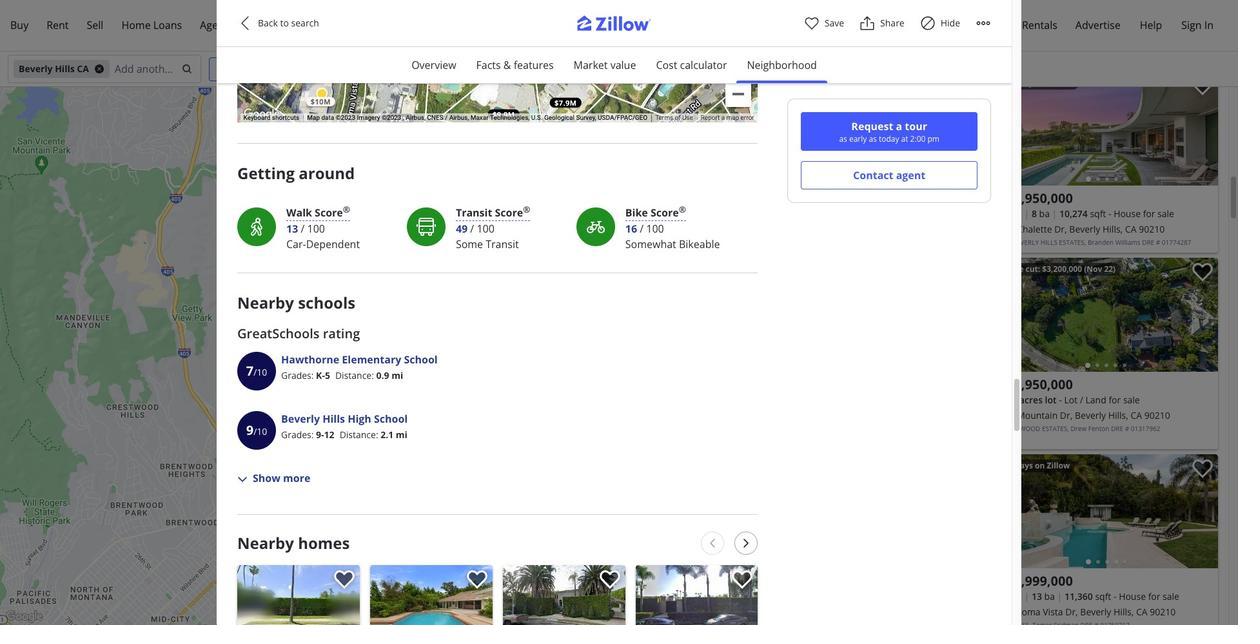 Task type: vqa. For each thing, say whether or not it's contained in the screenshot.
YOUR PROFILE DEFAULT ICON
no



Task type: locate. For each thing, give the bounding box(es) containing it.
0 horizontal spatial google image
[[3, 609, 46, 625]]

map left 'google'
[[574, 617, 587, 624]]

20.0m down 8.90m
[[382, 367, 403, 376]]

1 horizontal spatial ®
[[523, 204, 530, 215]]

545 chalette dr, beverly hills, ca 90210 link
[[999, 222, 1213, 237]]

1 horizontal spatial keyboard
[[510, 617, 537, 624]]

transit inside transit score ®
[[456, 206, 492, 220]]

0 vertical spatial price
[[333, 173, 353, 184]]

2 horizontal spatial score
[[651, 206, 679, 220]]

a inside request a tour as early as today at 2:00 pm
[[896, 119, 902, 133]]

for up 917 loma vista dr, beverly hills, ca 90210 link
[[1148, 591, 1160, 603]]

airbus, right ,
[[406, 114, 425, 121]]

0 vertical spatial 20.0m link
[[382, 347, 412, 359]]

1 ® from the left
[[343, 204, 350, 215]]

rita
[[446, 334, 457, 343]]

/ inside $24,950,000 1.29 acres lot - lot / land for sale
[[1080, 394, 1083, 406]]

$29,950,000
[[999, 190, 1073, 207]]

dre right williams
[[1142, 238, 1154, 247]]

1 vertical spatial use
[[679, 617, 690, 624]]

418 robert ln, beverly hills, ca 90210 image
[[635, 565, 758, 625]]

0 vertical spatial estates,
[[1059, 238, 1086, 247]]

for for $29,950,000
[[1143, 208, 1155, 220]]

1 of ten element from the top
[[254, 353, 267, 392]]

1 nearby from the top
[[237, 292, 294, 313]]

dre for $30,000,000
[[487, 334, 499, 343]]

917 loma vista dr, beverly hills, ca 90210 image
[[994, 455, 1218, 569]]

chevron left image inside "property images, use arrow keys to navigate, image 1 of 5" group
[[1000, 307, 1016, 323]]

1 / 100 from the left
[[301, 222, 325, 236]]

- right the lot at the bottom of the page
[[1059, 394, 1062, 406]]

0 vertical spatial terms
[[655, 114, 673, 121]]

chevron down image
[[602, 105, 612, 115], [691, 598, 700, 607]]

google image
[[241, 106, 283, 122], [3, 609, 46, 625]]

2 horizontal spatial ®
[[679, 204, 686, 215]]

14.5m
[[473, 271, 494, 281]]

hills, inside 602 mountain dr, beverly hills, ca 90210 carolwood estates, drew fenton dre # 01317962
[[1108, 409, 1128, 422]]

dr, down 11,360
[[1065, 606, 1078, 618]]

/10 down greatschools on the bottom of page
[[254, 366, 267, 379]]

10 bds
[[328, 303, 356, 316]]

shortcuts for map data ©2023 google
[[539, 617, 566, 624]]

85.0m down elementary
[[357, 371, 377, 380]]

13 inside the 13 / 100 car-dependent
[[286, 222, 298, 236]]

for for $23,999,000
[[1148, 591, 1160, 603]]

terms of use right 'google'
[[652, 617, 690, 624]]

1 /10 from the top
[[254, 366, 267, 379]]

hills up 12
[[323, 412, 345, 426]]

report
[[701, 114, 720, 121], [697, 617, 716, 624]]

13 link
[[286, 221, 298, 237]]

technologies,
[[490, 114, 530, 121]]

nearby left 'homes'
[[237, 532, 294, 554]]

2 vertical spatial save this home image
[[1192, 460, 1213, 479]]

keyboard for map data ©2023 google
[[510, 617, 537, 624]]

property images, use arrow keys to navigate, image 1 of 16 group
[[994, 455, 1218, 572]]

ca inside 545 chalette dr, beverly hills, ca 90210 the beverly hills estates, branden williams dre # 01774287
[[1125, 223, 1137, 235]]

chevron left image
[[237, 15, 253, 31], [329, 217, 345, 232], [1000, 307, 1016, 323]]

terms of use down $4.2m
[[655, 114, 693, 121]]

# inside 545 chalette dr, beverly hills, ca 90210 the beverly hills estates, branden williams dre # 01774287
[[1156, 238, 1160, 247]]

terms right 'google'
[[652, 617, 670, 624]]

® inside transit score ®
[[523, 204, 530, 215]]

of ten element for 9
[[254, 413, 267, 451]]

chevron left image inside property images, use arrow keys to navigate, image 1 of 16 group
[[1000, 504, 1016, 519]]

use right remove
[[682, 114, 693, 121]]

lot
[[1064, 394, 1078, 406]]

45.0m 85.0m
[[357, 367, 422, 380]]

report a map error link down the minus icon at the bottom
[[697, 617, 751, 624]]

help link
[[1131, 10, 1171, 41]]

1 horizontal spatial chevron down image
[[691, 598, 700, 607]]

1 vertical spatial school
[[374, 412, 408, 426]]

1 horizontal spatial chevron right image
[[967, 121, 982, 136]]

sale inside "- house for sale"
[[328, 319, 345, 331]]

2 airbus, from the left
[[449, 114, 469, 121]]

# inside the 1005 laurel way, beverly hills, ca 90210 keller williams hollywood hills, rita benelian dre # 01054399
[[328, 344, 332, 353]]

walk
[[286, 206, 312, 220]]

of right 'google'
[[671, 617, 677, 624]]

13 / 100 car-dependent
[[286, 222, 360, 252]]

0 horizontal spatial chevron down image
[[602, 105, 612, 115]]

25.0m
[[443, 354, 464, 363]]

1 vertical spatial chevron right image
[[486, 217, 501, 232]]

shortcuts up getting around
[[272, 114, 299, 121]]

beverly inside 545 chalette dr, beverly hills, ca 90210 the beverly hills estates, branden williams dre # 01774287
[[1069, 223, 1100, 235]]

neighborhood button
[[737, 47, 827, 83]]

use for map data ©2023  imagery ©2023 , airbus, cnes / airbus, maxar technologies, u.s. geological survey, usda/fpac/geo
[[682, 114, 693, 121]]

# for $29,950,000
[[1156, 238, 1160, 247]]

2 horizontal spatial chevron right image
[[1196, 504, 1212, 519]]

1 vertical spatial report a map error
[[697, 617, 751, 624]]

chevron right image inside property images, use arrow keys to navigate, image 1 of 59 group
[[967, 121, 982, 136]]

chevron right image for 917 loma vista dr, beverly hills, ca 90210 image
[[1196, 504, 1212, 519]]

save this home image
[[963, 77, 984, 96], [1192, 263, 1213, 282], [1192, 460, 1213, 479]]

1 vertical spatial keyboard shortcuts button
[[510, 617, 566, 625]]

data down $10m
[[321, 114, 334, 121]]

hills
[[1041, 238, 1057, 247]]

1 airbus, from the left
[[406, 114, 425, 121]]

contact agent
[[853, 168, 925, 182]]

- house for sale up 917 loma vista dr, beverly hills, ca 90210 link
[[1114, 591, 1179, 603]]

sqft up 545 chalette dr, beverly hills, ca 90210 link
[[1090, 208, 1106, 220]]

keyboard shortcuts button for map data ©2023  imagery ©2023 , airbus, cnes / airbus, maxar technologies, u.s. geological survey, usda/fpac/geo
[[243, 113, 299, 122]]

sqft for $23,999,000
[[1095, 591, 1111, 603]]

/10 up show
[[254, 426, 267, 438]]

sqft up 917 loma vista dr, beverly hills, ca 90210 link
[[1095, 591, 1111, 603]]

for up 545 chalette dr, beverly hills, ca 90210 link
[[1143, 208, 1155, 220]]

cut: inside map region
[[355, 173, 369, 184]]

1 vertical spatial data
[[588, 617, 601, 624]]

u.s.
[[531, 114, 543, 121]]

® for transit score
[[523, 204, 530, 215]]

1 score from the left
[[315, 206, 343, 220]]

1 horizontal spatial ©2023
[[382, 114, 401, 121]]

0 vertical spatial nearby
[[237, 292, 294, 313]]

bds up 917
[[1007, 591, 1022, 603]]

hills,
[[1103, 223, 1123, 235], [436, 319, 456, 331], [1108, 409, 1128, 422], [1114, 606, 1134, 618]]

rating
[[323, 325, 360, 343]]

90210 inside the 1005 laurel way, beverly hills, ca 90210 keller williams hollywood hills, rita benelian dre # 01054399
[[472, 319, 498, 331]]

score inside walk score ®
[[315, 206, 343, 220]]

dre right benelian
[[487, 334, 499, 343]]

- house for sale
[[1108, 208, 1174, 220], [328, 303, 495, 331], [1114, 591, 1179, 603]]

nearby for nearby schools
[[237, 292, 294, 313]]

0 vertical spatial distance:
[[335, 370, 374, 382]]

grades: down hawthorne
[[281, 370, 314, 382]]

for inside "- house for sale"
[[482, 303, 495, 316]]

- up the rita
[[448, 303, 451, 316]]

2.1
[[381, 429, 394, 441]]

2 score from the left
[[495, 206, 523, 220]]

chevron left image
[[771, 121, 787, 136], [1000, 121, 1016, 136], [1000, 504, 1016, 519], [708, 538, 718, 549]]

map region
[[224, 0, 884, 264], [0, 25, 840, 625]]

$29,995,000
[[770, 190, 844, 207]]

score up the 13 / 100 car-dependent
[[315, 206, 343, 220]]

williams
[[352, 334, 381, 343]]

terms for map data ©2023  imagery ©2023 , airbus, cnes / airbus, maxar technologies, u.s. geological survey, usda/fpac/geo
[[655, 114, 673, 121]]

hills, inside 545 chalette dr, beverly hills, ca 90210 the beverly hills estates, branden williams dre # 01774287
[[1103, 223, 1123, 235]]

chevron left image inside property images, use arrow keys to navigate, image 1 of 33 group
[[1000, 121, 1016, 136]]

9.50m
[[459, 269, 480, 279]]

/10 inside 9 /10
[[254, 426, 267, 438]]

dr, down lot
[[1060, 409, 1073, 422]]

1 vertical spatial keyboard shortcuts
[[510, 617, 566, 624]]

bds right 10
[[341, 303, 356, 316]]

terms of use link down $4.2m
[[655, 114, 693, 121]]

/ 100 inside the 13 / 100 car-dependent
[[301, 222, 325, 236]]

$6.2m
[[281, 46, 304, 56]]

1005
[[328, 319, 349, 331]]

contact
[[853, 168, 893, 182]]

terms of use link for map data ©2023  imagery ©2023 , airbus, cnes / airbus, maxar technologies, u.s. geological survey, usda/fpac/geo
[[655, 114, 693, 121]]

terms of use link right 'google'
[[652, 617, 690, 624]]

on
[[1035, 460, 1045, 471]]

0 vertical spatial grades:
[[281, 370, 314, 382]]

2 nearby from the top
[[237, 532, 294, 554]]

0 vertical spatial dr,
[[1054, 223, 1067, 235]]

0 vertical spatial /10
[[254, 366, 267, 379]]

high
[[348, 412, 371, 426]]

back
[[258, 17, 278, 29]]

bds up 545
[[1007, 208, 1022, 220]]

0 vertical spatial - house for sale
[[1108, 208, 1174, 220]]

1005 laurel way, beverly hills, ca 90210 image
[[323, 167, 507, 282], [507, 167, 692, 282]]

1 vertical spatial - house for sale
[[328, 303, 495, 331]]

beverly down buy link
[[19, 63, 53, 75]]

score up 16 / 100 somewhat bikeable
[[651, 206, 679, 220]]

2 ® from the left
[[523, 204, 530, 215]]

pm
[[928, 133, 939, 144]]

1 vertical spatial of
[[671, 617, 677, 624]]

chevron down image right survey,
[[602, 105, 612, 115]]

3 / 100 from the left
[[640, 222, 664, 236]]

ca inside 602 mountain dr, beverly hills, ca 90210 carolwood estates, drew fenton dre # 01317962
[[1131, 409, 1142, 422]]

estates, inside 602 mountain dr, beverly hills, ca 90210 carolwood estates, drew fenton dre # 01317962
[[1042, 424, 1069, 433]]

® inside bike score ®
[[679, 204, 686, 215]]

2 of ten element from the top
[[254, 413, 267, 451]]

hills left remove tag icon
[[55, 63, 75, 75]]

home
[[121, 18, 151, 32]]

house for $23,999,000
[[1119, 591, 1146, 603]]

chevron right image inside property images, use arrow keys to navigate, image 1 of 16 group
[[1196, 504, 1212, 519]]

3 ® from the left
[[679, 204, 686, 215]]

ba up vista
[[1044, 591, 1055, 603]]

1 vertical spatial chevron right image
[[1196, 504, 1212, 519]]

today
[[879, 133, 899, 144]]

1 vertical spatial chevron down image
[[691, 598, 700, 607]]

hills inside filters "element"
[[55, 63, 75, 75]]

chevron right image
[[967, 121, 982, 136], [1196, 504, 1212, 519], [741, 538, 751, 549]]

map
[[726, 114, 739, 121], [723, 617, 736, 624]]

1 horizontal spatial dre
[[1111, 424, 1123, 433]]

20.0m for the bottommost 20.0m link
[[382, 367, 403, 376]]

0 vertical spatial /
[[445, 114, 448, 121]]

airbus, left maxar
[[449, 114, 469, 121]]

property images, use arrow keys to navigate, image 1 of 59 group
[[765, 72, 989, 189]]

1 vertical spatial ba
[[1044, 591, 1055, 603]]

for up 602 mountain dr, beverly hills, ca 90210 link
[[1109, 394, 1121, 406]]

450 doheny rd, beverly hills, ca 90210 image
[[237, 565, 360, 625]]

/ 100
[[301, 222, 325, 236], [470, 222, 494, 236], [640, 222, 664, 236]]

0 horizontal spatial ®
[[343, 204, 350, 215]]

of right remove
[[675, 114, 681, 121]]

24.5m link
[[402, 401, 436, 418]]

1 grades: from the top
[[281, 370, 314, 382]]

0 horizontal spatial keyboard
[[243, 114, 270, 121]]

$3,200,000
[[1042, 264, 1082, 275]]

1 vertical spatial mi
[[396, 429, 407, 441]]

chevron left image inside property images, use arrow keys to navigate, image 1 of 59 group
[[771, 121, 787, 136]]

16 / 100 somewhat bikeable
[[625, 222, 720, 252]]

# inside 602 mountain dr, beverly hills, ca 90210 carolwood estates, drew fenton dre # 01317962
[[1125, 424, 1129, 433]]

mi right 0.9
[[391, 370, 403, 382]]

/10 inside the '7 /10'
[[254, 366, 267, 379]]

loma
[[1017, 606, 1041, 618]]

1 vertical spatial 13
[[1032, 591, 1042, 603]]

remove boundary
[[636, 104, 718, 116]]

cut: down imagery
[[355, 173, 369, 184]]

report a map error link down $4.2m
[[701, 114, 754, 121]]

0 vertical spatial keyboard
[[243, 114, 270, 121]]

® for walk score
[[343, 204, 350, 215]]

13 for 13 / 100 car-dependent
[[286, 222, 298, 236]]

agent
[[200, 18, 228, 32]]

of
[[675, 114, 681, 121], [671, 617, 677, 624]]

finder
[[231, 18, 259, 32]]

map data ©2023  imagery ©2023 , airbus, cnes / airbus, maxar technologies, u.s. geological survey, usda/fpac/geo
[[307, 114, 648, 121]]

score up 49 / 100 some transit
[[495, 206, 523, 220]]

chevron down image
[[237, 475, 248, 485]]

85.0m link
[[362, 351, 392, 363], [352, 370, 382, 381]]

dr, up hills
[[1054, 223, 1067, 235]]

545
[[999, 223, 1015, 235]]

0 horizontal spatial shortcuts
[[272, 114, 299, 121]]

/ right cnes
[[445, 114, 448, 121]]

report for map data ©2023 google
[[697, 617, 716, 624]]

keyboard shortcuts button for map data ©2023 google
[[510, 617, 566, 625]]

facts
[[476, 58, 501, 72]]

a for map data ©2023 google
[[718, 617, 721, 624]]

terms of use link for map data ©2023 google
[[652, 617, 690, 624]]

1 horizontal spatial airbus,
[[449, 114, 469, 121]]

0 vertical spatial house
[[1114, 208, 1141, 220]]

sell link
[[78, 10, 112, 41]]

2 horizontal spatial / 100
[[640, 222, 664, 236]]

/ 100 up somewhat
[[640, 222, 664, 236]]

sale for $29,950,000
[[1158, 208, 1174, 220]]

map
[[307, 114, 320, 121], [574, 617, 587, 624]]

/ 100 down walk score ®
[[301, 222, 325, 236]]

©2023 left imagery
[[336, 114, 355, 121]]

0 vertical spatial mi
[[391, 370, 403, 382]]

data for map data ©2023 google
[[588, 617, 601, 624]]

30.0m
[[475, 268, 496, 278], [405, 364, 425, 374]]

1 vertical spatial map
[[723, 617, 736, 624]]

beverly up fenton
[[1075, 409, 1106, 422]]

2 vertical spatial chevron right image
[[741, 538, 751, 549]]

2 horizontal spatial chevron left image
[[1000, 307, 1016, 323]]

0 vertical spatial hills
[[55, 63, 75, 75]]

mi right 2.1
[[396, 429, 407, 441]]

score inside transit score ®
[[495, 206, 523, 220]]

$24,950,000 1.29 acres lot - lot / land for sale
[[999, 376, 1140, 406]]

# down the 'keller' on the bottom left of the page
[[328, 344, 332, 353]]

distance: down 'hawthorne elementary school' link
[[335, 370, 374, 382]]

20.0m link down 8.90m
[[378, 366, 407, 377]]

7.00m
[[384, 363, 405, 372]]

hollywood
[[383, 334, 424, 343]]

1 vertical spatial #
[[328, 344, 332, 353]]

dr, inside 602 mountain dr, beverly hills, ca 90210 carolwood estates, drew fenton dre # 01317962
[[1060, 409, 1073, 422]]

1 horizontal spatial as
[[869, 133, 877, 144]]

facts & features
[[476, 58, 554, 72]]

dre
[[1142, 238, 1154, 247], [487, 334, 499, 343], [1111, 424, 1123, 433]]

plus image
[[723, 561, 737, 574]]

- house for sale up hollywood
[[328, 303, 495, 331]]

/ 100 up some on the left top of page
[[470, 222, 494, 236]]

score for transit score
[[495, 206, 523, 220]]

85.0m link down elementary
[[352, 370, 382, 381]]

/ 100 inside 49 / 100 some transit
[[470, 222, 494, 236]]

hills, for $24,950,000
[[1108, 409, 1128, 422]]

mi inside hawthorne elementary school grades: k-5 distance: 0.9 mi
[[391, 370, 403, 382]]

ba for $23,999,000
[[1044, 591, 1055, 603]]

0 horizontal spatial 30.0m
[[405, 364, 425, 374]]

nearby
[[237, 292, 294, 313], [237, 532, 294, 554]]

estates, down mountain
[[1042, 424, 1069, 433]]

grades: inside hawthorne elementary school grades: k-5 distance: 0.9 mi
[[281, 370, 314, 382]]

1 as from the left
[[839, 133, 847, 144]]

2 vertical spatial bds
[[1007, 591, 1022, 603]]

chevron right image inside "property images, use arrow keys to navigate, image 1 of 5" group
[[1196, 307, 1212, 323]]

2 grades: from the top
[[281, 429, 314, 441]]

18.8m link
[[472, 266, 501, 278]]

shortcuts left map data ©2023 google
[[539, 617, 566, 624]]

©2023 left 'google'
[[603, 617, 622, 624]]

land
[[1086, 394, 1106, 406]]

2 horizontal spatial ©2023
[[603, 617, 622, 624]]

of ten element for 7
[[254, 353, 267, 392]]

bike image
[[585, 217, 606, 237]]

0 horizontal spatial 30.0m link
[[400, 363, 430, 375]]

01054399
[[334, 344, 364, 353]]

13 down $23,999,000 on the bottom right
[[1032, 591, 1042, 603]]

1 vertical spatial save this home image
[[1192, 263, 1213, 282]]

1 vertical spatial house
[[453, 303, 480, 316]]

85.0m up 0.9
[[367, 352, 387, 362]]

12.9m link
[[431, 340, 461, 352]]

cut: down beverly
[[1026, 264, 1040, 275]]

0 vertical spatial keyboard shortcuts
[[243, 114, 299, 121]]

1 vertical spatial distance:
[[340, 429, 378, 441]]

- up 917 loma vista dr, beverly hills, ca 90210 link
[[1114, 591, 1117, 603]]

1 vertical spatial terms
[[652, 617, 670, 624]]

hills for ca
[[55, 63, 75, 75]]

property images, use arrow keys to navigate, image 1 of 5 group
[[994, 258, 1218, 375]]

save this home image for $23,999,000
[[1192, 460, 1213, 479]]

around
[[299, 162, 355, 184]]

terms of use for map data ©2023  imagery ©2023 , airbus, cnes / airbus, maxar technologies, u.s. geological survey, usda/fpac/geo
[[655, 114, 693, 121]]

search
[[291, 17, 319, 29]]

- up 545 chalette dr, beverly hills, ca 90210 link
[[1108, 208, 1111, 220]]

1 vertical spatial chevron left image
[[329, 217, 345, 232]]

share image
[[860, 15, 875, 31]]

report a map error down the minus icon at the bottom
[[697, 617, 751, 624]]

0 vertical spatial report a map error
[[701, 114, 754, 121]]

1005 laurel way, beverly hills, ca 90210 keller williams hollywood hills, rita benelian dre # 01054399
[[328, 319, 499, 353]]

more
[[283, 471, 310, 486]]

13 up car-
[[286, 222, 298, 236]]

dr, for $24,950,000
[[1060, 409, 1073, 422]]

for up benelian
[[482, 303, 495, 316]]

price for price cut: $3,200,000 (nov 22)
[[1004, 264, 1024, 275]]

1 vertical spatial shortcuts
[[539, 617, 566, 624]]

error for map data ©2023  imagery ©2023 , airbus, cnes / airbus, maxar technologies, u.s. geological survey, usda/fpac/geo
[[741, 114, 754, 121]]

distance: down "high"
[[340, 429, 378, 441]]

cnes
[[427, 114, 443, 121]]

2 / 100 from the left
[[470, 222, 494, 236]]

20.0m up 7.00m link in the bottom of the page
[[387, 348, 407, 358]]

9
[[246, 422, 254, 439]]

©2023 left ,
[[382, 114, 401, 121]]

1 vertical spatial error
[[737, 617, 751, 624]]

of ten element
[[254, 353, 267, 392], [254, 413, 267, 451]]

ca inside the 1005 laurel way, beverly hills, ca 90210 keller williams hollywood hills, rita benelian dre # 01054399
[[458, 319, 470, 331]]

chevron down image left the minus icon at the bottom
[[691, 598, 700, 607]]

# left 01774287
[[1156, 238, 1160, 247]]

0 vertical spatial of
[[675, 114, 681, 121]]

2 vertical spatial chevron left image
[[1000, 307, 1016, 323]]

zillow logo image
[[567, 15, 671, 38]]

0 horizontal spatial / 100
[[301, 222, 325, 236]]

estates,
[[1059, 238, 1086, 247], [1042, 424, 1069, 433]]

house up benelian
[[453, 303, 480, 316]]

2 /10 from the top
[[254, 426, 267, 438]]

0 horizontal spatial 13
[[286, 222, 298, 236]]

beverly hills high school grades: 9-12 distance: 2.1 mi
[[281, 412, 408, 441]]

ca for $24,950,000
[[1131, 409, 1142, 422]]

0 vertical spatial 20.0m
[[387, 348, 407, 358]]

beverly up hollywood
[[402, 319, 433, 331]]

7
[[246, 363, 254, 380]]

0 vertical spatial shortcuts
[[272, 114, 299, 121]]

1 horizontal spatial score
[[495, 206, 523, 220]]

price inside map region
[[333, 173, 353, 184]]

map right the boundary
[[726, 114, 739, 121]]

chevron left image for $24,950,000
[[1000, 307, 1016, 323]]

0 vertical spatial 30.0m link
[[471, 267, 500, 278]]

0 vertical spatial report
[[701, 114, 720, 121]]

as left early
[[839, 133, 847, 144]]

hills inside beverly hills high school grades: 9-12 distance: 2.1 mi
[[323, 412, 345, 426]]

sqft for $29,950,000
[[1090, 208, 1106, 220]]

map for map data ©2023  imagery ©2023 , airbus, cnes / airbus, maxar technologies, u.s. geological survey, usda/fpac/geo
[[307, 114, 320, 121]]

0 horizontal spatial data
[[321, 114, 334, 121]]

0 horizontal spatial keyboard shortcuts button
[[243, 113, 299, 122]]

/ 100 for walk
[[301, 222, 325, 236]]

1 horizontal spatial keyboard shortcuts button
[[510, 617, 566, 625]]

0 vertical spatial 85.0m link
[[362, 351, 392, 363]]

of ten element up show
[[254, 413, 267, 451]]

save this home button for $29,950,000
[[1182, 72, 1218, 108]]

/ right lot
[[1080, 394, 1083, 406]]

90210 for $29,950,000
[[1139, 223, 1165, 235]]

24.5m
[[406, 408, 427, 417]]

ba right 8
[[1039, 208, 1050, 220]]

score for bike score
[[651, 206, 679, 220]]

heart image
[[804, 15, 819, 31]]

a for map data ©2023  imagery ©2023 , airbus, cnes / airbus, maxar technologies, u.s. geological survey, usda/fpac/geo
[[721, 114, 725, 121]]

0 horizontal spatial map
[[307, 114, 320, 121]]

beverly down 10,274 sqft
[[1069, 223, 1100, 235]]

2 horizontal spatial #
[[1156, 238, 1160, 247]]

price down the
[[1004, 264, 1024, 275]]

school
[[404, 353, 438, 367], [374, 412, 408, 426]]

0 vertical spatial map
[[726, 114, 739, 121]]

1 horizontal spatial 13
[[1032, 591, 1042, 603]]

price up walk score ®
[[333, 173, 353, 184]]

sale inside $24,950,000 1.29 acres lot - lot / land for sale
[[1123, 394, 1140, 406]]

0 horizontal spatial airbus,
[[406, 114, 425, 121]]

1 horizontal spatial /
[[1080, 394, 1083, 406]]

dr, inside 545 chalette dr, beverly hills, ca 90210 the beverly hills estates, branden williams dre # 01774287
[[1054, 223, 1067, 235]]

90210 inside 545 chalette dr, beverly hills, ca 90210 the beverly hills estates, branden williams dre # 01774287
[[1139, 223, 1165, 235]]

hills, inside the 1005 laurel way, beverly hills, ca 90210 keller williams hollywood hills, rita benelian dre # 01054399
[[436, 319, 456, 331]]

score inside bike score ®
[[651, 206, 679, 220]]

cost calculator
[[656, 58, 727, 72]]

1 horizontal spatial hills
[[323, 412, 345, 426]]

dre inside the 1005 laurel way, beverly hills, ca 90210 keller williams hollywood hills, rita benelian dre # 01054399
[[487, 334, 499, 343]]

3 score from the left
[[651, 206, 679, 220]]

minus image
[[723, 594, 737, 608]]

/ 100 inside 16 / 100 somewhat bikeable
[[640, 222, 664, 236]]

in
[[1204, 18, 1214, 32]]

- house for sale up williams
[[1108, 208, 1174, 220]]

1 horizontal spatial chevron left image
[[329, 217, 345, 232]]

map down $10m
[[307, 114, 320, 121]]

keyboard for map data ©2023  imagery ©2023 , airbus, cnes / airbus, maxar technologies, u.s. geological survey, usda/fpac/geo
[[243, 114, 270, 121]]

- inside "- house for sale"
[[448, 303, 451, 316]]

85.0m link up 0.9
[[362, 351, 392, 363]]

house up 917 loma vista dr, beverly hills, ca 90210 link
[[1119, 591, 1146, 603]]

0 horizontal spatial score
[[315, 206, 343, 220]]

map down the minus icon at the bottom
[[723, 617, 736, 624]]

of ten element down greatschools on the bottom of page
[[254, 353, 267, 392]]

® inside walk score ®
[[343, 204, 350, 215]]

2 vertical spatial - house for sale
[[1114, 591, 1179, 603]]

85.0m
[[367, 352, 387, 362], [357, 371, 377, 380]]

manage
[[981, 18, 1019, 32]]

1 vertical spatial hills
[[323, 412, 345, 426]]

©2023 for map data ©2023 google
[[603, 617, 622, 624]]

chevron right image
[[1196, 121, 1212, 136], [486, 217, 501, 232], [1196, 307, 1212, 323]]

chevron left image inside property images, use arrow keys to navigate, image 1 of 18 group
[[329, 217, 345, 232]]

® for bike score
[[679, 204, 686, 215]]

0 vertical spatial chevron down image
[[602, 105, 612, 115]]

$18m
[[451, 66, 471, 76]]

chevron right image inside property images, use arrow keys to navigate, image 1 of 18 group
[[486, 217, 501, 232]]

#
[[1156, 238, 1160, 247], [328, 344, 332, 353], [1125, 424, 1129, 433]]

report a map error down $4.2m
[[701, 114, 754, 121]]

/ 100 for transit
[[470, 222, 494, 236]]

# left 01317962
[[1125, 424, 1129, 433]]

list
[[232, 560, 763, 625]]

2 vertical spatial chevron right image
[[1196, 307, 1212, 323]]

data left 'google'
[[588, 617, 601, 624]]

rent link
[[38, 10, 78, 41]]

keyboard shortcuts for map data ©2023  imagery ©2023 , airbus, cnes / airbus, maxar technologies, u.s. geological survey, usda/fpac/geo
[[243, 114, 299, 121]]

beverly inside filters "element"
[[19, 63, 53, 75]]

estates, right hills
[[1059, 238, 1086, 247]]

as right early
[[869, 133, 877, 144]]

terms left the boundary
[[655, 114, 673, 121]]

0 vertical spatial of ten element
[[254, 353, 267, 392]]

house inside "- house for sale"
[[453, 303, 480, 316]]

0 vertical spatial bds
[[1007, 208, 1022, 220]]

keyboard
[[243, 114, 270, 121], [510, 617, 537, 624]]

1 vertical spatial /10
[[254, 426, 267, 438]]

90210 inside 602 mountain dr, beverly hills, ca 90210 carolwood estates, drew fenton dre # 01317962
[[1144, 409, 1170, 422]]

dre inside 545 chalette dr, beverly hills, ca 90210 the beverly hills estates, branden williams dre # 01774287
[[1142, 238, 1154, 247]]

nearby up greatschools on the bottom of page
[[237, 292, 294, 313]]

1 vertical spatial keyboard
[[510, 617, 537, 624]]

link
[[474, 252, 509, 269], [424, 291, 458, 308], [490, 357, 525, 375], [481, 391, 515, 408], [485, 402, 520, 420], [442, 402, 476, 420], [416, 417, 450, 435], [504, 425, 538, 443], [503, 429, 550, 447], [499, 435, 546, 452], [399, 436, 434, 454], [480, 449, 527, 466], [445, 449, 480, 467], [525, 451, 560, 469], [467, 482, 498, 499], [416, 483, 451, 501], [509, 486, 544, 503]]

house up 545 chalette dr, beverly hills, ca 90210 link
[[1114, 208, 1141, 220]]

a
[[721, 114, 725, 121], [896, 119, 902, 133], [718, 617, 721, 624]]



Task type: describe. For each thing, give the bounding box(es) containing it.
ca for $30,000,000
[[458, 319, 470, 331]]

hills, for $30,000,000
[[436, 319, 456, 331]]

some
[[456, 237, 483, 252]]

price for price cut:
[[333, 173, 353, 184]]

estates, inside 545 chalette dr, beverly hills, ca 90210 the beverly hills estates, branden williams dre # 01774287
[[1059, 238, 1086, 247]]

usda/fpac/geo
[[598, 114, 648, 121]]

beverly inside beverly hills high school grades: 9-12 distance: 2.1 mi
[[281, 412, 320, 426]]

sale for $23,999,000
[[1163, 591, 1179, 603]]

hawthorne elementary school link
[[281, 352, 438, 368]]

nearby for nearby homes
[[237, 532, 294, 554]]

house for $29,950,000
[[1114, 208, 1141, 220]]

15.0m link
[[457, 268, 487, 280]]

request a tour as early as today at 2:00 pm
[[839, 119, 939, 144]]

remove tag image
[[94, 64, 104, 74]]

49 / 100 some transit
[[456, 222, 519, 252]]

45.0m link
[[397, 366, 426, 377]]

90210 for $24,950,000
[[1144, 409, 1170, 422]]

2 as from the left
[[869, 133, 877, 144]]

$9.9m
[[492, 109, 515, 119]]

maxar
[[471, 114, 489, 121]]

hawthorne
[[281, 353, 339, 367]]

/10 for 7
[[254, 366, 267, 379]]

distance: inside hawthorne elementary school grades: k-5 distance: 0.9 mi
[[335, 370, 374, 382]]

beverly
[[1013, 238, 1039, 247]]

2 vertical spatial dr,
[[1065, 606, 1078, 618]]

bike
[[625, 206, 648, 220]]

contact agent button
[[801, 161, 978, 190]]

chevron left image for property images, use arrow keys to navigate, image 1 of 59 group
[[771, 121, 787, 136]]

benelian
[[459, 334, 485, 343]]

/10 for 9
[[254, 426, 267, 438]]

search image
[[182, 64, 192, 74]]

chevron left image for property images, use arrow keys to navigate, image 1 of 33 group
[[1000, 121, 1016, 136]]

somewhat
[[625, 237, 676, 252]]

18.8m
[[476, 267, 496, 277]]

sign in
[[1181, 18, 1214, 32]]

- for $23,999,000
[[1114, 591, 1117, 603]]

0 vertical spatial save this home image
[[963, 77, 984, 96]]

homes
[[298, 532, 350, 554]]

hide
[[941, 17, 960, 29]]

1 vertical spatial bds
[[341, 303, 356, 316]]

report a map error link for map data ©2023  imagery ©2023 , airbus, cnes / airbus, maxar technologies, u.s. geological survey, usda/fpac/geo
[[701, 114, 754, 121]]

walk score ®
[[286, 204, 350, 220]]

bds for $23,999,000
[[1007, 591, 1022, 603]]

property images, use arrow keys to navigate, image 1 of 33 group
[[994, 72, 1218, 189]]

- house for sale for $23,999,000
[[1114, 591, 1179, 603]]

545 chalette dr, beverly hills, ca 90210 image
[[994, 72, 1218, 186]]

save this home button for $24,950,000
[[1182, 258, 1218, 294]]

ba for $29,950,000
[[1039, 208, 1050, 220]]

16
[[625, 222, 637, 236]]

beverly inside 602 mountain dr, beverly hills, ca 90210 carolwood estates, drew fenton dre # 01317962
[[1075, 409, 1106, 422]]

- for $30,000,000
[[448, 303, 451, 316]]

1 vertical spatial 30.0m link
[[400, 363, 430, 375]]

602 mountain dr, beverly hills, ca 90210 image
[[994, 258, 1218, 372]]

dre for $29,950,000
[[1142, 238, 1154, 247]]

close image
[[723, 106, 733, 115]]

advertise
[[1075, 18, 1120, 32]]

calculator
[[680, 58, 727, 72]]

map for map data ©2023  imagery ©2023 , airbus, cnes / airbus, maxar technologies, u.s. geological survey, usda/fpac/geo
[[726, 114, 739, 121]]

shortcuts for map data ©2023  imagery ©2023 , airbus, cnes / airbus, maxar technologies, u.s. geological survey, usda/fpac/geo
[[272, 114, 299, 121]]

13 for 13 ba
[[1032, 591, 1042, 603]]

more image
[[976, 15, 991, 31]]

remove
[[636, 104, 672, 116]]

0 vertical spatial 30.0m
[[475, 268, 496, 278]]

property images, use arrow keys to navigate, image 1 of 18 group
[[139, 167, 692, 282]]

0 vertical spatial google image
[[241, 106, 283, 122]]

8.00m link
[[477, 246, 506, 257]]

save this home image
[[1192, 77, 1213, 96]]

map for map data ©2023 google
[[723, 617, 736, 624]]

early
[[849, 133, 867, 144]]

for for $30,000,000
[[482, 303, 495, 316]]

cut: for price cut:
[[355, 173, 369, 184]]

chevron right image for $29,950,000
[[1196, 121, 1212, 136]]

1 vertical spatial 20.0m link
[[378, 366, 407, 377]]

remove boundary button
[[624, 97, 744, 123]]

90210 for $30,000,000
[[472, 319, 498, 331]]

bds for $29,950,000
[[1007, 208, 1022, 220]]

$30,000,000
[[328, 285, 402, 303]]

12
[[324, 429, 334, 441]]

chevron right image for 802 n foothill rd, beverly hills, ca 90210 image
[[967, 121, 982, 136]]

2 1005 laurel way, beverly hills, ca 90210 image from the left
[[507, 167, 692, 282]]

hills, for $29,950,000
[[1103, 223, 1123, 235]]

market value button
[[563, 47, 646, 83]]

10,274
[[1059, 208, 1088, 220]]

request
[[851, 119, 893, 133]]

$7.4m link
[[383, 49, 415, 59]]

grades: inside beverly hills high school grades: 9-12 distance: 2.1 mi
[[281, 429, 314, 441]]

sign
[[1181, 18, 1202, 32]]

805 cord cir, beverly hills, ca 90210 image
[[503, 565, 625, 625]]

skip link list tab list
[[401, 47, 827, 84]]

- house for sale for $30,000,000
[[328, 303, 495, 331]]

1 vertical spatial 85.0m link
[[352, 370, 382, 381]]

car-
[[286, 237, 306, 252]]

report a map error for map data ©2023 google
[[697, 617, 751, 624]]

0 vertical spatial chevron left image
[[237, 15, 253, 31]]

greatschools
[[237, 325, 320, 343]]

cut: for price cut: $3,200,000 (nov 22)
[[1026, 264, 1040, 275]]

45.0m
[[401, 367, 422, 376]]

facts & features button
[[466, 47, 564, 83]]

agent finder
[[200, 18, 259, 32]]

map for map data ©2023 google
[[574, 617, 587, 624]]

0 vertical spatial 85.0m
[[367, 352, 387, 362]]

1 1005 laurel way, beverly hills, ca 90210 image from the left
[[323, 167, 507, 282]]

$9.9m link
[[488, 109, 519, 119]]

main navigation
[[0, 0, 1238, 52]]

hills, inside 917 loma vista dr, beverly hills, ca 90210 link
[[1114, 606, 1134, 618]]

beverly down 11,360 sqft
[[1080, 606, 1111, 618]]

show more
[[253, 471, 310, 486]]

$23,999,000
[[999, 573, 1073, 590]]

917
[[999, 606, 1015, 618]]

hills for high
[[323, 412, 345, 426]]

ca for $29,950,000
[[1125, 223, 1137, 235]]

$24,950,000
[[999, 376, 1073, 393]]

beverly inside the 1005 laurel way, beverly hills, ca 90210 keller williams hollywood hills, rita benelian dre # 01054399
[[402, 319, 433, 331]]

report a map error link for map data ©2023 google
[[697, 617, 751, 624]]

distance: inside beverly hills high school grades: 9-12 distance: 2.1 mi
[[340, 429, 378, 441]]

map region containing $30,000,000
[[0, 25, 840, 625]]

mi inside beverly hills high school grades: 9-12 distance: 2.1 mi
[[396, 429, 407, 441]]

save
[[825, 17, 844, 29]]

5
[[325, 370, 330, 382]]

clear field image
[[180, 64, 190, 74]]

602 mountain dr, beverly hills, ca 90210 carolwood estates, drew fenton dre # 01317962
[[999, 409, 1170, 433]]

1 horizontal spatial 30.0m link
[[471, 267, 500, 278]]

9.50m link
[[455, 268, 484, 280]]

- for $29,950,000
[[1108, 208, 1111, 220]]

save this home button for $23,999,000
[[1182, 455, 1218, 491]]

602
[[999, 409, 1015, 422]]

chevron left image for property images, use arrow keys to navigate, image 1 of 16 group
[[1000, 504, 1016, 519]]

of for map data ©2023 google
[[671, 617, 677, 624]]

lot
[[1045, 394, 1057, 406]]

report for map data ©2023  imagery ©2023 , airbus, cnes / airbus, maxar technologies, u.s. geological survey, usda/fpac/geo
[[701, 114, 720, 121]]

pedestrian image
[[246, 217, 267, 237]]

chalette
[[1017, 223, 1052, 235]]

bus image
[[416, 217, 436, 237]]

save this home image for $24,950,000
[[1192, 263, 1213, 282]]

transit inside 49 / 100 some transit
[[486, 237, 519, 252]]

0 horizontal spatial chevron right image
[[741, 538, 751, 549]]

$4.2m
[[682, 70, 705, 80]]

# for $30,000,000
[[328, 344, 332, 353]]

$6.2m link
[[277, 46, 308, 56]]

price cut: $3,200,000 (nov 22)
[[1004, 264, 1116, 275]]

- house for sale for $29,950,000
[[1108, 208, 1174, 220]]

11,360 sqft
[[1065, 591, 1111, 603]]

dr, for $29,950,000
[[1054, 223, 1067, 235]]

nearby schools
[[237, 292, 355, 313]]

802 n foothill rd, beverly hills, ca 90210 image
[[765, 72, 989, 186]]

$12m link
[[385, 114, 414, 123]]

filters element
[[0, 52, 1238, 87]]

$8.5m
[[599, 43, 621, 52]]

$18m link
[[447, 66, 476, 76]]

of for map data ©2023  imagery ©2023 , airbus, cnes / airbus, maxar technologies, u.s. geological survey, usda/fpac/geo
[[675, 114, 681, 121]]

school inside beverly hills high school grades: 9-12 distance: 2.1 mi
[[374, 412, 408, 426]]

2.48m
[[435, 513, 456, 523]]

map region containing $8.5m $6.2m
[[224, 0, 884, 264]]

score for walk score
[[315, 206, 343, 220]]

map data ©2023 google
[[574, 617, 644, 624]]

market value
[[574, 58, 636, 72]]

430 doheny rd, beverly hills, ca 90210 image
[[370, 565, 492, 625]]

save button
[[804, 15, 844, 31]]

agent finder link
[[191, 10, 268, 41]]

agent
[[896, 168, 925, 182]]

nearby homes
[[237, 532, 350, 554]]

44
[[1004, 460, 1013, 471]]

vista
[[1043, 606, 1063, 618]]

chevron right image for $30,000,000
[[486, 217, 501, 232]]

ca inside filters "element"
[[77, 63, 89, 75]]

for inside $24,950,000 1.29 acres lot - lot / land for sale
[[1109, 394, 1121, 406]]

sale for $30,000,000
[[328, 319, 345, 331]]

days
[[1015, 460, 1033, 471]]

©2023 for map data ©2023  imagery ©2023 , airbus, cnes / airbus, maxar technologies, u.s. geological survey, usda/fpac/geo
[[336, 114, 355, 121]]

20.0m for top 20.0m link
[[387, 348, 407, 358]]

data for map data ©2023  imagery ©2023 , airbus, cnes / airbus, maxar technologies, u.s. geological survey, usda/fpac/geo
[[321, 114, 334, 121]]

hide image
[[920, 15, 935, 31]]

zillow
[[1047, 460, 1070, 471]]

12.0m link
[[403, 363, 432, 375]]

geological
[[544, 114, 575, 121]]

cost calculator button
[[646, 47, 737, 83]]

1 vertical spatial google image
[[3, 609, 46, 625]]

report a map error for map data ©2023  imagery ©2023 , airbus, cnes / airbus, maxar technologies, u.s. geological survey, usda/fpac/geo
[[701, 114, 754, 121]]

error for map data ©2023 google
[[737, 617, 751, 624]]

house for $30,000,000
[[453, 303, 480, 316]]

/ 100 for bike
[[640, 222, 664, 236]]

0.9
[[376, 370, 389, 382]]

help
[[1140, 18, 1162, 32]]

keyboard shortcuts for map data ©2023 google
[[510, 617, 566, 624]]

manage rentals link
[[972, 10, 1066, 41]]

school inside hawthorne elementary school grades: k-5 distance: 0.9 mi
[[404, 353, 438, 367]]

0 horizontal spatial /
[[445, 114, 448, 121]]

- inside $24,950,000 1.29 acres lot - lot / land for sale
[[1059, 394, 1062, 406]]

dre inside 602 mountain dr, beverly hills, ca 90210 carolwood estates, drew fenton dre # 01317962
[[1111, 424, 1123, 433]]

$7.9m
[[554, 98, 577, 107]]

85.0m inside 45.0m 85.0m
[[357, 371, 377, 380]]

keller
[[328, 334, 350, 343]]

terms of use for map data ©2023 google
[[652, 617, 690, 624]]

bike score ®
[[625, 204, 686, 220]]

at
[[901, 133, 908, 144]]

transit score ®
[[456, 204, 530, 220]]

use for map data ©2023 google
[[679, 617, 690, 624]]

917 loma vista dr, beverly hills, ca 90210 link
[[999, 605, 1213, 620]]

terms for map data ©2023 google
[[652, 617, 670, 624]]

advertise link
[[1066, 10, 1129, 41]]

chevron left image for $30,000,000
[[329, 217, 345, 232]]

branden
[[1088, 238, 1114, 247]]

8.90m
[[383, 350, 404, 360]]



